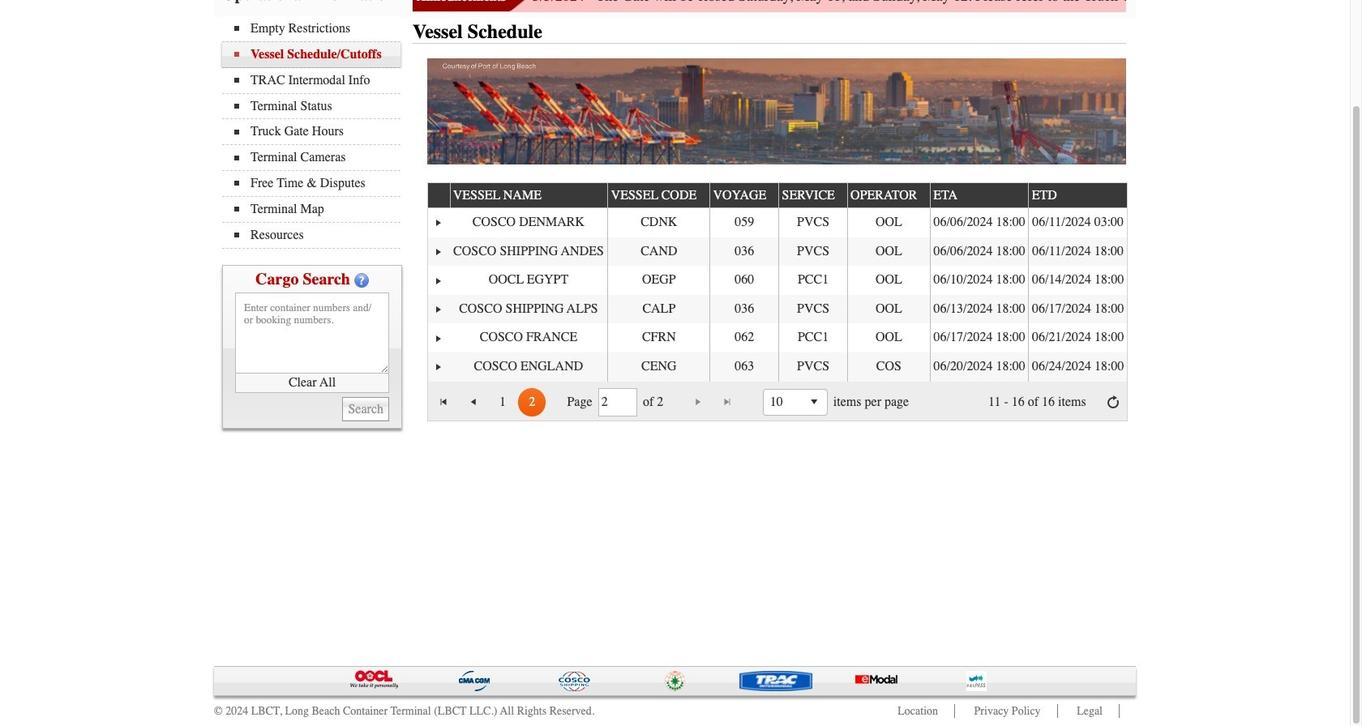 Task type: locate. For each thing, give the bounding box(es) containing it.
None submit
[[343, 397, 389, 421]]

2 row from the top
[[428, 208, 1127, 237]]

refresh image
[[1107, 396, 1120, 409]]

Page sizes drop down field
[[763, 389, 828, 416]]

menu bar
[[222, 16, 409, 249]]

tree grid
[[428, 182, 1128, 382]]

row group
[[428, 208, 1127, 382]]

row
[[428, 182, 1128, 208], [428, 208, 1127, 237], [428, 237, 1127, 266], [428, 266, 1127, 295], [428, 295, 1127, 324], [428, 324, 1127, 353], [428, 353, 1127, 382]]

Enter container numbers and/ or booking numbers.  text field
[[235, 292, 389, 373]]

cell
[[428, 208, 450, 237], [450, 208, 608, 237], [608, 208, 710, 237], [710, 208, 779, 237], [779, 208, 847, 237], [847, 208, 930, 237], [930, 208, 1028, 237], [1028, 208, 1127, 237], [428, 237, 450, 266], [450, 237, 608, 266], [608, 237, 710, 266], [710, 237, 779, 266], [779, 237, 847, 266], [847, 237, 930, 266], [930, 237, 1028, 266], [1028, 237, 1127, 266], [428, 266, 450, 295], [450, 266, 608, 295], [608, 266, 710, 295], [710, 266, 779, 295], [779, 266, 847, 295], [847, 266, 930, 295], [930, 266, 1028, 295], [1028, 266, 1127, 295], [428, 295, 450, 324], [450, 295, 608, 324], [608, 295, 710, 324], [710, 295, 779, 324], [779, 295, 847, 324], [847, 295, 930, 324], [930, 295, 1028, 324], [1028, 295, 1127, 324], [428, 324, 450, 353], [450, 324, 608, 353], [608, 324, 710, 353], [710, 324, 779, 353], [779, 324, 847, 353], [847, 324, 930, 353], [930, 324, 1028, 353], [1028, 324, 1127, 353], [428, 353, 450, 382], [450, 353, 608, 382], [608, 353, 710, 382], [710, 353, 779, 382], [779, 353, 847, 382], [847, 353, 930, 382], [930, 353, 1028, 382], [1028, 353, 1127, 382]]

3 row from the top
[[428, 237, 1127, 266]]

Page 2 field
[[601, 391, 634, 414]]

column header
[[428, 183, 450, 208]]



Task type: vqa. For each thing, say whether or not it's contained in the screenshot.
9/25/2023 17:24 cell associated with CTF_CONTAINER_HOLD
no



Task type: describe. For each thing, give the bounding box(es) containing it.
6 row from the top
[[428, 324, 1127, 353]]

4 row from the top
[[428, 266, 1127, 295]]

page navigation, page 2 of 2 application
[[428, 382, 1127, 421]]

1 row from the top
[[428, 182, 1128, 208]]

7 row from the top
[[428, 353, 1127, 382]]

go to the previous page image
[[467, 396, 480, 409]]

5 row from the top
[[428, 295, 1127, 324]]

go to the first page image
[[438, 396, 450, 409]]



